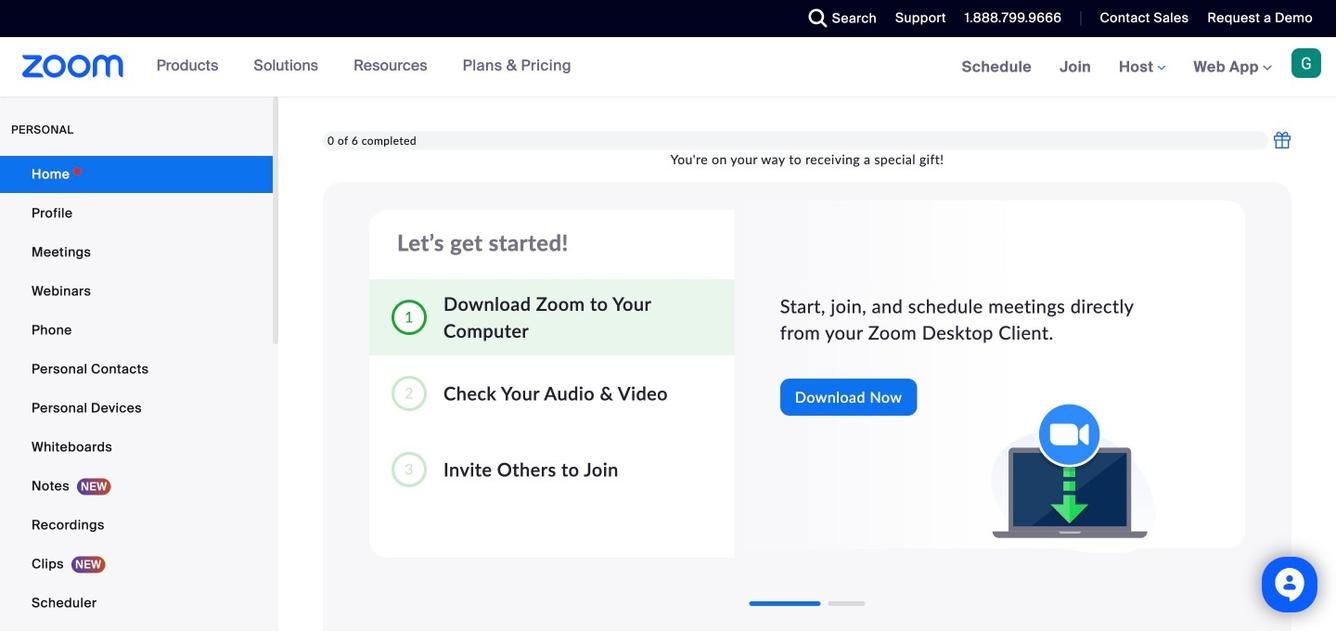 Task type: describe. For each thing, give the bounding box(es) containing it.
meetings navigation
[[949, 37, 1337, 98]]

product information navigation
[[143, 37, 586, 97]]



Task type: vqa. For each thing, say whether or not it's contained in the screenshot.
warning IMAGE
no



Task type: locate. For each thing, give the bounding box(es) containing it.
banner
[[0, 37, 1337, 98]]

zoom logo image
[[22, 55, 124, 78]]

personal menu menu
[[0, 156, 273, 631]]

profile picture image
[[1292, 48, 1322, 78]]



